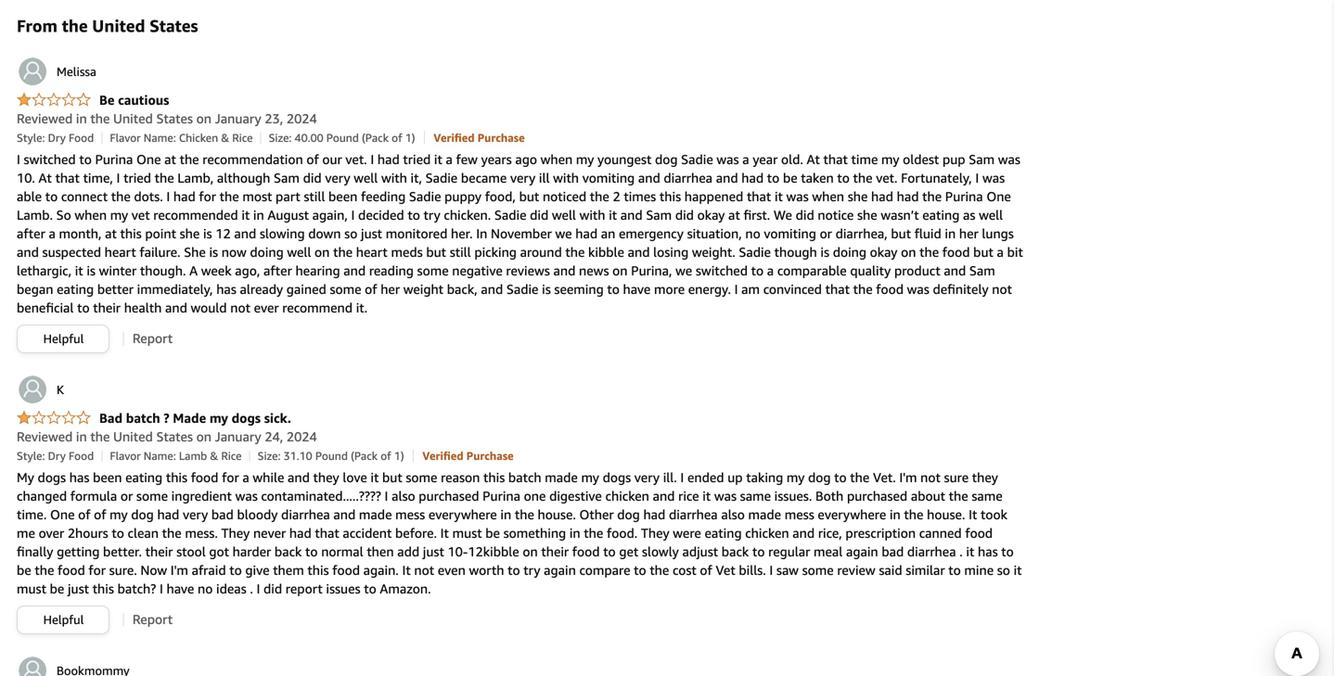 Task type: describe. For each thing, give the bounding box(es) containing it.
their inside i switched to purina one at the recommendation of our vet. i had tried it a few years ago when my youngest dog sadie was a year old. at that time my oldest pup sam was 10.  at that time, i tried the lamb, although sam did very well with it, sadie became very ill with vomiting and diarrhea and had to be taken to the vet. fortunately, i was able to connect the dots. i had for the most part still been feeding sadie puppy food, but noticed the 2 times this happened that it was when she had had the purina one lamb. so when my vet recommended it in august again, i decided to try chicken. sadie did well with it and sam did okay at first.  we did notice she wasn't eating as well after a month, at this point she is 12 and slowing down so just monitored her. in november we had an emergency situation, no vomiting or diarrhea, but fluid in her lungs and suspected heart failure. she is now doing well on the heart meds but still picking around the kibble and losing weight. sadie though is doing okay on the food but a bit lethargic, it is winter though. a week ago, after hearing and reading some negative reviews and news on purina, we switched to a comparable quality product and sam began eating better immediately, has already gained some of her weight back, and sadie is seeming to have more energy.  i am convinced that the food was definitely not beneficial to their health and would not ever recommend it.
[[93, 300, 121, 316]]

it left few
[[434, 152, 443, 167]]

feeding
[[361, 189, 406, 204]]

i switched to purina one at the recommendation of our vet. i had tried it a few years ago when my youngest dog sadie was a year old. at that time my oldest pup sam was 10.  at that time, i tried the lamb, although sam did very well with it, sadie became very ill with vomiting and diarrhea and had to be taken to the vet. fortunately, i was able to connect the dots. i had for the most part still been feeding sadie puppy food, but noticed the 2 times this happened that it was when she had had the purina one lamb. so when my vet recommended it in august again, i decided to try chicken. sadie did well with it and sam did okay at first.  we did notice she wasn't eating as well after a month, at this point she is 12 and slowing down so just monitored her. in november we had an emergency situation, no vomiting or diarrhea, but fluid in her lungs and suspected heart failure. she is now doing well on the heart meds but still picking around the kibble and losing weight. sadie though is doing okay on the food but a bit lethargic, it is winter though. a week ago, after hearing and reading some negative reviews and news on purina, we switched to a comparable quality product and sam began eating better immediately, has already gained some of her weight back, and sadie is seeming to have more energy.  i am convinced that the food was definitely not beneficial to their health and would not ever recommend it.
[[17, 152, 1024, 316]]

it right rice
[[703, 489, 711, 504]]

food down getting
[[58, 563, 85, 578]]

january for 24,
[[215, 429, 261, 445]]

a down lamb.
[[49, 226, 56, 241]]

1 horizontal spatial when
[[541, 152, 573, 167]]

of up it.
[[365, 282, 377, 297]]

better
[[97, 282, 134, 297]]

of left our
[[307, 152, 319, 167]]

but inside my dogs has been eating this food for a while and they love it but some reason this batch made my dogs very ill. i ended up taking my dog to the vet.  i'm not sure they changed formula or some ingredient was contaminated.....???? i also purchased purina one digestive chicken and rice it was same issues.  both purchased about the  same time.  one of of my dog had very bad bloody diarrhea and made mess everywhere in the house. other dog had diarrhea also made mess everywhere in the house. it took me over 2hours to clean the mess. they never had that accident before. it must be something in the food. they were eating chicken and rice, prescription canned food finally getting better.  their stool got harder back to normal  then add just 10-12kibble  on their food to get slowly adjust back to regular meal again bad diarrhea . it has to be the food for sure.  now i'm afraid to give them this food again.  it not even worth to try again compare to the cost of vet bills.  i saw some review said similar to mine so it must be just this batch? i have no ideas . i did report issues to amazon.
[[382, 470, 403, 485]]

the up something at the bottom left of page
[[515, 507, 534, 523]]

is up comparable on the top of page
[[821, 245, 830, 260]]

the down about
[[904, 507, 924, 523]]

kibble
[[588, 245, 625, 260]]

0 vertical spatial okay
[[698, 207, 725, 223]]

0 vertical spatial united
[[92, 16, 145, 36]]

1 horizontal spatial again
[[846, 544, 879, 560]]

0 vertical spatial we
[[555, 226, 572, 241]]

flavor name: chicken & rice
[[110, 131, 253, 144]]

some down meal at right
[[802, 563, 834, 578]]

0 vertical spatial vomiting
[[583, 170, 635, 186]]

(pack for love
[[351, 450, 378, 463]]

digestive
[[550, 489, 602, 504]]

to down the "news" on the top of page
[[607, 282, 620, 297]]

1 they from the left
[[221, 526, 250, 541]]

a inside my dogs has been eating this food for a while and they love it but some reason this batch made my dogs very ill. i ended up taking my dog to the vet.  i'm not sure they changed formula or some ingredient was contaminated.....???? i also purchased purina one digestive chicken and rice it was same issues.  both purchased about the  same time.  one of of my dog had very bad bloody diarrhea and made mess everywhere in the house. other dog had diarrhea also made mess everywhere in the house. it took me over 2hours to clean the mess. they never had that accident before. it must be something in the food. they were eating chicken and rice, prescription canned food finally getting better.  their stool got harder back to normal  then add just 10-12kibble  on their food to get slowly adjust back to regular meal again bad diarrhea . it has to be the food for sure.  now i'm afraid to give them this food again.  it not even worth to try again compare to the cost of vet bills.  i saw some review said similar to mine so it must be just this batch? i have no ideas . i did report issues to amazon.
[[243, 470, 249, 485]]

1 purchased from the left
[[419, 489, 479, 504]]

it down most
[[242, 207, 250, 223]]

1 house. from the left
[[538, 507, 576, 523]]

would
[[191, 300, 227, 316]]

did right we
[[796, 207, 815, 223]]

august
[[268, 207, 309, 223]]

my up "clean"
[[110, 507, 128, 523]]

verified purchase for reason
[[423, 450, 514, 463]]

in
[[476, 226, 488, 241]]

losing
[[654, 245, 689, 260]]

monitored
[[386, 226, 448, 241]]

but down monitored
[[426, 245, 446, 260]]

dog up "clean"
[[131, 507, 154, 523]]

0 horizontal spatial tried
[[124, 170, 151, 186]]

it up mine
[[967, 544, 975, 560]]

0 vertical spatial vet.
[[346, 152, 367, 167]]

name: for one
[[144, 131, 176, 144]]

a left year
[[743, 152, 750, 167]]

2 they from the left
[[972, 470, 999, 485]]

bad batch ?  made my dogs sick.
[[99, 411, 291, 426]]

it down suspected
[[75, 263, 83, 278]]

vet
[[716, 563, 736, 578]]

very up mess.
[[183, 507, 208, 523]]

cautious
[[118, 92, 169, 108]]

meds
[[391, 245, 423, 260]]

i down now
[[160, 581, 163, 597]]

reading
[[369, 263, 414, 278]]

to up time,
[[79, 152, 92, 167]]

some left reason
[[406, 470, 438, 485]]

decided
[[358, 207, 404, 223]]

this up report
[[308, 563, 329, 578]]

both
[[816, 489, 844, 504]]

the down the time
[[853, 170, 873, 186]]

so
[[56, 207, 71, 223]]

and up times
[[638, 170, 661, 186]]

2 horizontal spatial dogs
[[603, 470, 631, 485]]

1 vertical spatial she
[[858, 207, 878, 223]]

in down the other at the left of the page
[[570, 526, 581, 541]]

food up definitely
[[943, 245, 970, 260]]

sam up definitely
[[970, 263, 996, 278]]

1 vertical spatial just
[[423, 544, 444, 560]]

emergency
[[619, 226, 684, 241]]

as
[[963, 207, 976, 223]]

style: for dogs
[[17, 450, 45, 463]]

has inside i switched to purina one at the recommendation of our vet. i had tried it a few years ago when my youngest dog sadie was a year old. at that time my oldest pup sam was 10.  at that time, i tried the lamb, although sam did very well with it, sadie became very ill with vomiting and diarrhea and had to be taken to the vet. fortunately, i was able to connect the dots. i had for the most part still been feeding sadie puppy food, but noticed the 2 times this happened that it was when she had had the purina one lamb. so when my vet recommended it in august again, i decided to try chicken. sadie did well with it and sam did okay at first.  we did notice she wasn't eating as well after a month, at this point she is 12 and slowing down so just monitored her. in november we had an emergency situation, no vomiting or diarrhea, but fluid in her lungs and suspected heart failure. she is now doing well on the heart meds but still picking around the kibble and losing weight. sadie though is doing okay on the food but a bit lethargic, it is winter though. a week ago, after hearing and reading some negative reviews and news on purina, we switched to a comparable quality product and sam began eating better immediately, has already gained some of her weight back, and sadie is seeming to have more energy.  i am convinced that the food was definitely not beneficial to their health and would not ever recommend it.
[[216, 282, 237, 297]]

1 vertical spatial has
[[69, 470, 89, 485]]

be cautious
[[99, 92, 169, 108]]

even
[[438, 563, 466, 578]]

bloody
[[237, 507, 278, 523]]

well down slowing
[[287, 245, 311, 260]]

with up noticed on the top of page
[[553, 170, 579, 186]]

report
[[286, 581, 323, 597]]

1 horizontal spatial tried
[[403, 152, 431, 167]]

0 horizontal spatial dogs
[[38, 470, 66, 485]]

been inside i switched to purina one at the recommendation of our vet. i had tried it a few years ago when my youngest dog sadie was a year old. at that time my oldest pup sam was 10.  at that time, i tried the lamb, although sam did very well with it, sadie became very ill with vomiting and diarrhea and had to be taken to the vet. fortunately, i was able to connect the dots. i had for the most part still been feeding sadie puppy food, but noticed the 2 times this happened that it was when she had had the purina one lamb. so when my vet recommended it in august again, i decided to try chicken. sadie did well with it and sam did okay at first.  we did notice she wasn't eating as well after a month, at this point she is 12 and slowing down so just monitored her. in november we had an emergency situation, no vomiting or diarrhea, but fluid in her lungs and suspected heart failure. she is now doing well on the heart meds but still picking around the kibble and losing weight. sadie though is doing okay on the food but a bit lethargic, it is winter though. a week ago, after hearing and reading some negative reviews and news on purina, we switched to a comparable quality product and sam began eating better immediately, has already gained some of her weight back, and sadie is seeming to have more energy.  i am convinced that the food was definitely not beneficial to their health and would not ever recommend it.
[[329, 189, 358, 204]]

around
[[520, 245, 562, 260]]

in up prescription
[[890, 507, 901, 523]]

this right times
[[660, 189, 681, 204]]

1 mess from the left
[[396, 507, 425, 523]]

1 vertical spatial her
[[381, 282, 400, 297]]

already
[[240, 282, 283, 297]]

my dogs has been eating this food for a while and they love it but some reason this batch made my dogs very ill. i ended up taking my dog to the vet.  i'm not sure they changed formula or some ingredient was contaminated.....???? i also purchased purina one digestive chicken and rice it was same issues.  both purchased about the  same time.  one of of my dog had very bad bloody diarrhea and made mess everywhere in the house. other dog had diarrhea also made mess everywhere in the house. it took me over 2hours to clean the mess. they never had that accident before. it must be something in the food. they were eating chicken and rice, prescription canned food finally getting better.  their stool got harder back to normal  then add just 10-12kibble  on their food to get slowly adjust back to regular meal again bad diarrhea . it has to be the food for sure.  now i'm afraid to give them this food again.  it not even worth to try again compare to the cost of vet bills.  i saw some review said similar to mine so it must be just this batch? i have no ideas . i did report issues to amazon.
[[17, 470, 1022, 597]]

though
[[775, 245, 817, 260]]

0 vertical spatial at
[[164, 152, 176, 167]]

lamb.
[[17, 207, 53, 223]]

0 vertical spatial switched
[[24, 152, 76, 167]]

style: dry food for switched
[[17, 131, 94, 144]]

dog up food.
[[617, 507, 640, 523]]

contaminated.....????
[[261, 489, 381, 504]]

clean
[[128, 526, 159, 541]]

it right mine
[[1014, 563, 1022, 578]]

point
[[145, 226, 176, 241]]

quality
[[850, 263, 891, 278]]

in down most
[[253, 207, 264, 223]]

news
[[579, 263, 609, 278]]

flavor name: lamb & rice
[[110, 450, 242, 463]]

chicken.
[[444, 207, 491, 223]]

although
[[217, 170, 270, 186]]

food down "quality"
[[876, 282, 904, 297]]

was down up
[[714, 489, 737, 504]]

0 horizontal spatial made
[[359, 507, 392, 523]]

2 back from the left
[[722, 544, 749, 560]]

1 horizontal spatial it
[[441, 526, 449, 541]]

issues
[[326, 581, 361, 597]]

my left vet
[[110, 207, 128, 223]]

ago,
[[235, 263, 260, 278]]

food for to
[[69, 131, 94, 144]]

1 vertical spatial vet.
[[876, 170, 898, 186]]

0 vertical spatial bad
[[212, 507, 234, 523]]

worth
[[469, 563, 504, 578]]

1 vertical spatial also
[[721, 507, 745, 523]]

a left few
[[446, 152, 453, 167]]

size: for 24,
[[258, 450, 281, 463]]

old.
[[781, 152, 804, 167]]

not down add
[[414, 563, 434, 578]]

1 horizontal spatial their
[[145, 544, 173, 560]]

before.
[[395, 526, 437, 541]]

reviewed for reviewed in the united states on january 23, 2024
[[17, 111, 73, 126]]

food up issues
[[332, 563, 360, 578]]

happened
[[685, 189, 744, 204]]

& for for
[[210, 450, 218, 463]]

rice for 23,
[[232, 131, 253, 144]]

ill
[[539, 170, 550, 186]]

0 vertical spatial .
[[960, 544, 963, 560]]

picking
[[475, 245, 517, 260]]

bad
[[99, 411, 123, 426]]

the left vet.
[[850, 470, 870, 485]]

the down finally
[[35, 563, 54, 578]]

is up week
[[209, 245, 218, 260]]

of up feeding
[[392, 131, 402, 144]]

24,
[[265, 429, 283, 445]]

lamb
[[179, 450, 207, 463]]

or inside i switched to purina one at the recommendation of our vet. i had tried it a few years ago when my youngest dog sadie was a year old. at that time my oldest pup sam was 10.  at that time, i tried the lamb, although sam did very well with it, sadie became very ill with vomiting and diarrhea and had to be taken to the vet. fortunately, i was able to connect the dots. i had for the most part still been feeding sadie puppy food, but noticed the 2 times this happened that it was when she had had the purina one lamb. so when my vet recommended it in august again, i decided to try chicken. sadie did well with it and sam did okay at first.  we did notice she wasn't eating as well after a month, at this point she is 12 and slowing down so just monitored her. in november we had an emergency situation, no vomiting or diarrhea, but fluid in her lungs and suspected heart failure. she is now doing well on the heart meds but still picking around the kibble and losing weight. sadie though is doing okay on the food but a bit lethargic, it is winter though. a week ago, after hearing and reading some negative reviews and news on purina, we switched to a comparable quality product and sam began eating better immediately, has already gained some of her weight back, and sadie is seeming to have more energy.  i am convinced that the food was definitely not beneficial to their health and would not ever recommend it.
[[820, 226, 832, 241]]

2 horizontal spatial made
[[749, 507, 782, 523]]

not down bit
[[992, 282, 1013, 297]]

ago
[[515, 152, 537, 167]]

health
[[124, 300, 162, 316]]

a
[[189, 263, 198, 278]]

i right time,
[[117, 170, 120, 186]]

similar
[[906, 563, 945, 578]]

dry for switched
[[48, 131, 66, 144]]

to up compare
[[603, 544, 616, 560]]

2 vertical spatial just
[[68, 581, 89, 597]]

the left dots.
[[111, 189, 131, 204]]

1 vertical spatial i'm
[[171, 563, 188, 578]]

well up lungs
[[979, 207, 1003, 223]]

wasn't
[[881, 207, 919, 223]]

diarrhea down rice
[[669, 507, 718, 523]]

diarrhea inside i switched to purina one at the recommendation of our vet. i had tried it a few years ago when my youngest dog sadie was a year old. at that time my oldest pup sam was 10.  at that time, i tried the lamb, although sam did very well with it, sadie became very ill with vomiting and diarrhea and had to be taken to the vet. fortunately, i was able to connect the dots. i had for the most part still been feeding sadie puppy food, but noticed the 2 times this happened that it was when she had had the purina one lamb. so when my vet recommended it in august again, i decided to try chicken. sadie did well with it and sam did okay at first.  we did notice she wasn't eating as well after a month, at this point she is 12 and slowing down so just monitored her. in november we had an emergency situation, no vomiting or diarrhea, but fluid in her lungs and suspected heart failure. she is now doing well on the heart meds but still picking around the kibble and losing weight. sadie though is doing okay on the food but a bit lethargic, it is winter though. a week ago, after hearing and reading some negative reviews and news on purina, we switched to a comparable quality product and sam began eating better immediately, has already gained some of her weight back, and sadie is seeming to have more energy.  i am convinced that the food was definitely not beneficial to their health and would not ever recommend it.
[[664, 170, 713, 186]]

report link for did
[[133, 612, 173, 627]]

0 horizontal spatial must
[[17, 581, 46, 597]]

one inside my dogs has been eating this food for a while and they love it but some reason this batch made my dogs very ill. i ended up taking my dog to the vet.  i'm not sure they changed formula or some ingredient was contaminated.....???? i also purchased purina one digestive chicken and rice it was same issues.  both purchased about the  same time.  one of of my dog had very bad bloody diarrhea and made mess everywhere in the house. other dog had diarrhea also made mess everywhere in the house. it took me over 2hours to clean the mess. they never had that accident before. it must be something in the food. they were eating chicken and rice, prescription canned food finally getting better.  their stool got harder back to normal  then add just 10-12kibble  on their food to get slowly adjust back to regular meal again bad diarrhea . it has to be the food for sure.  now i'm afraid to give them this food again.  it not even worth to try again compare to the cost of vet bills.  i saw some review said similar to mine so it must be just this batch? i have no ideas . i did report issues to amazon.
[[50, 507, 75, 523]]

10-
[[448, 544, 468, 560]]

to right taken
[[838, 170, 850, 186]]

sadie down first.
[[739, 245, 771, 260]]

united for cautious
[[113, 111, 153, 126]]

0 horizontal spatial | image
[[101, 133, 102, 144]]

better.
[[103, 544, 142, 560]]

on up product
[[901, 245, 916, 260]]

ended
[[688, 470, 724, 485]]

in right fluid
[[945, 226, 956, 241]]

1 horizontal spatial | image
[[424, 131, 425, 144]]

style: for switched
[[17, 131, 45, 144]]

to up ideas
[[230, 563, 242, 578]]

0 vertical spatial her
[[960, 226, 979, 241]]

failure.
[[140, 245, 181, 260]]

prescription
[[846, 526, 916, 541]]

1 vertical spatial bad
[[882, 544, 904, 560]]

the down down
[[333, 245, 353, 260]]

verified for reason
[[423, 450, 464, 463]]

my right the time
[[882, 152, 900, 167]]

with up feeding
[[381, 170, 407, 186]]

0 vertical spatial purina
[[95, 152, 133, 167]]

the down slowly
[[650, 563, 669, 578]]

from the united states
[[17, 16, 198, 36]]

it up we
[[775, 189, 783, 204]]

was up we
[[787, 189, 809, 204]]

size: 31.10 pound (pack of 1)
[[258, 450, 404, 463]]

and left reading
[[344, 263, 366, 278]]

now
[[140, 563, 167, 578]]

1 vertical spatial at
[[729, 207, 740, 223]]

10.
[[17, 170, 35, 186]]

be down finally
[[17, 563, 31, 578]]

of left "vet" at right
[[700, 563, 713, 578]]

1 vertical spatial again
[[544, 563, 576, 578]]

1 horizontal spatial made
[[545, 470, 578, 485]]

style: dry food for dogs
[[17, 450, 94, 463]]

0 vertical spatial also
[[392, 489, 415, 504]]

to up better. at the bottom of the page
[[112, 526, 124, 541]]

that inside my dogs has been eating this food for a while and they love it but some reason this batch made my dogs very ill. i ended up taking my dog to the vet.  i'm not sure they changed formula or some ingredient was contaminated.....???? i also purchased purina one digestive chicken and rice it was same issues.  both purchased about the  same time.  one of of my dog had very bad bloody diarrhea and made mess everywhere in the house. other dog had diarrhea also made mess everywhere in the house. it took me over 2hours to clean the mess. they never had that accident before. it must be something in the food. they were eating chicken and rice, prescription canned food finally getting better.  their stool got harder back to normal  then add just 10-12kibble  on their food to get slowly adjust back to regular meal again bad diarrhea . it has to be the food for sure.  now i'm afraid to give them this food again.  it not even worth to try again compare to the cost of vet bills.  i saw some review said similar to mine so it must be just this batch? i have no ideas . i did report issues to amazon.
[[315, 526, 339, 541]]

issues.
[[775, 489, 812, 504]]

diarrhea down contaminated.....????
[[281, 507, 330, 523]]

k
[[57, 383, 64, 397]]

taken
[[801, 170, 834, 186]]

2 heart from the left
[[356, 245, 388, 260]]

in down be cautious link
[[76, 111, 87, 126]]

the down "fortunately,"
[[923, 189, 942, 204]]

be up 12kibble
[[486, 526, 500, 541]]

over
[[39, 526, 64, 541]]

1 horizontal spatial switched
[[696, 263, 748, 278]]

again.
[[363, 563, 399, 578]]

0 horizontal spatial at
[[39, 170, 52, 186]]

0 vertical spatial still
[[304, 189, 325, 204]]

1 horizontal spatial must
[[453, 526, 482, 541]]

was left year
[[717, 152, 739, 167]]

some up "clean"
[[136, 489, 168, 504]]

verified purchase for few
[[434, 131, 525, 144]]

that up connect at the left of the page
[[55, 170, 80, 186]]

am
[[742, 282, 760, 297]]

0 vertical spatial states
[[150, 16, 198, 36]]

1 vertical spatial vomiting
[[764, 226, 817, 241]]

sadie down food,
[[495, 207, 527, 223]]

2 horizontal spatial for
[[222, 470, 239, 485]]

harder
[[233, 544, 271, 560]]

(pack for had
[[362, 131, 389, 144]]

2 vertical spatial when
[[75, 207, 107, 223]]

2 vertical spatial she
[[180, 226, 200, 241]]

the right from
[[62, 16, 88, 36]]

1 they from the left
[[313, 470, 339, 485]]

very down our
[[325, 170, 350, 186]]

mess.
[[185, 526, 218, 541]]

did down happened
[[676, 207, 694, 223]]

1 everywhere from the left
[[429, 507, 497, 523]]

reason
[[441, 470, 480, 485]]

1 heart from the left
[[105, 245, 136, 260]]

ingredient
[[171, 489, 232, 504]]

melissa
[[57, 65, 96, 79]]

1 horizontal spatial still
[[450, 245, 471, 260]]

bit
[[1008, 245, 1024, 260]]

be
[[99, 92, 115, 108]]

1 vertical spatial one
[[987, 189, 1012, 204]]

to down again.
[[364, 581, 377, 597]]

1 doing from the left
[[250, 245, 284, 260]]

0 vertical spatial she
[[848, 189, 868, 204]]

is left winter on the top of page
[[87, 263, 96, 278]]

me
[[17, 526, 35, 541]]

never
[[253, 526, 286, 541]]

i left am
[[735, 282, 738, 297]]

12kibble
[[468, 544, 519, 560]]

reviews
[[506, 263, 550, 278]]

just inside i switched to purina one at the recommendation of our vet. i had tried it a few years ago when my youngest dog sadie was a year old. at that time my oldest pup sam was 10.  at that time, i tried the lamb, although sam did very well with it, sadie became very ill with vomiting and diarrhea and had to be taken to the vet. fortunately, i was able to connect the dots. i had for the most part still been feeding sadie puppy food, but noticed the 2 times this happened that it was when she had had the purina one lamb. so when my vet recommended it in august again, i decided to try chicken. sadie did well with it and sam did okay at first.  we did notice she wasn't eating as well after a month, at this point she is 12 and slowing down so just monitored her. in november we had an emergency situation, no vomiting or diarrhea, but fluid in her lungs and suspected heart failure. she is now doing well on the heart meds but still picking around the kibble and losing weight. sadie though is doing okay on the food but a bit lethargic, it is winter though. a week ago, after hearing and reading some negative reviews and news on purina, we switched to a comparable quality product and sam began eating better immediately, has already gained some of her weight back, and sadie is seeming to have more energy.  i am convinced that the food was definitely not beneficial to their health and would not ever recommend it.
[[361, 226, 382, 241]]

united for batch
[[113, 429, 153, 445]]

states for cautious
[[156, 111, 193, 126]]

food up ingredient
[[191, 470, 219, 485]]

and down negative
[[481, 282, 503, 297]]

1 back from the left
[[275, 544, 302, 560]]

but down lungs
[[974, 245, 994, 260]]

1 vertical spatial chicken
[[745, 526, 789, 541]]

in up formula
[[76, 429, 87, 445]]

her.
[[451, 226, 473, 241]]

2 vertical spatial it
[[402, 563, 411, 578]]

and down immediately,
[[165, 300, 187, 316]]

0 vertical spatial i'm
[[900, 470, 917, 485]]

fortunately,
[[901, 170, 972, 186]]

and up now at top
[[234, 226, 256, 241]]

vet.
[[873, 470, 896, 485]]

well down noticed on the top of page
[[552, 207, 576, 223]]

and down emergency at the top of the page
[[628, 245, 650, 260]]

sam up emergency at the top of the page
[[646, 207, 672, 223]]

1 horizontal spatial one
[[136, 152, 161, 167]]

try inside i switched to purina one at the recommendation of our vet. i had tried it a few years ago when my youngest dog sadie was a year old. at that time my oldest pup sam was 10.  at that time, i tried the lamb, although sam did very well with it, sadie became very ill with vomiting and diarrhea and had to be taken to the vet. fortunately, i was able to connect the dots. i had for the most part still been feeding sadie puppy food, but noticed the 2 times this happened that it was when she had had the purina one lamb. so when my vet recommended it in august again, i decided to try chicken. sadie did well with it and sam did okay at first.  we did notice she wasn't eating as well after a month, at this point she is 12 and slowing down so just monitored her. in november we had an emergency situation, no vomiting or diarrhea, but fluid in her lungs and suspected heart failure. she is now doing well on the heart meds but still picking around the kibble and losing weight. sadie though is doing okay on the food but a bit lethargic, it is winter though. a week ago, after hearing and reading some negative reviews and news on purina, we switched to a comparable quality product and sam began eating better immediately, has already gained some of her weight back, and sadie is seeming to have more energy.  i am convinced that the food was definitely not beneficial to their health and would not ever recommend it.
[[424, 207, 441, 223]]



Task type: locate. For each thing, give the bounding box(es) containing it.
1 style: from the top
[[17, 131, 45, 144]]

it up "amazon."
[[402, 563, 411, 578]]

love
[[343, 470, 367, 485]]

0 horizontal spatial mess
[[396, 507, 425, 523]]

not up about
[[921, 470, 941, 485]]

formula
[[70, 489, 117, 504]]

batch inside my dogs has been eating this food for a while and they love it but some reason this batch made my dogs very ill. i ended up taking my dog to the vet.  i'm not sure they changed formula or some ingredient was contaminated.....???? i also purchased purina one digestive chicken and rice it was same issues.  both purchased about the  same time.  one of of my dog had very bad bloody diarrhea and made mess everywhere in the house. other dog had diarrhea also made mess everywhere in the house. it took me over 2hours to clean the mess. they never had that accident before. it must be something in the food. they were eating chicken and rice, prescription canned food finally getting better.  their stool got harder back to normal  then add just 10-12kibble  on their food to get slowly adjust back to regular meal again bad diarrhea . it has to be the food for sure.  now i'm afraid to give them this food again.  it not even worth to try again compare to the cost of vet bills.  i saw some review said similar to mine so it must be just this batch? i have no ideas . i did report issues to amazon.
[[509, 470, 542, 485]]

helpful link for my dogs has been eating this food for a while and they love it but some reason this batch made my dogs very ill. i ended up taking my dog to the vet.  i'm not sure they changed formula or some ingredient was contaminated.....???? i also purchased purina one digestive chicken and rice it was same issues.  both purchased about the  same time.  one of of my dog had very bad bloody diarrhea and made mess everywhere in the house. other dog had diarrhea also made mess everywhere in the house. it took me over 2hours to clean the mess. they never had that accident before. it must be something in the food. they were eating chicken and rice, prescription canned food finally getting better.  their stool got harder back to normal  then add just 10-12kibble  on their food to get slowly adjust back to regular meal again bad diarrhea . it has to be the food for sure.  now i'm afraid to give them this food again.  it not even worth to try again compare to the cost of vet bills.  i saw some review said similar to mine so it must be just this batch? i have no ideas . i did report issues to amazon.
[[18, 607, 109, 634]]

was right pup
[[998, 152, 1021, 167]]

to right the worth
[[508, 563, 520, 578]]

0 horizontal spatial they
[[221, 526, 250, 541]]

our
[[322, 152, 342, 167]]

amazon.
[[380, 581, 431, 597]]

stool
[[176, 544, 206, 560]]

we
[[774, 207, 793, 223]]

2 horizontal spatial their
[[541, 544, 569, 560]]

1 vertical spatial rice
[[221, 450, 242, 463]]

1 horizontal spatial we
[[676, 263, 693, 278]]

was up lungs
[[983, 170, 1005, 186]]

pound
[[327, 131, 359, 144], [315, 450, 348, 463]]

noticed
[[543, 189, 587, 204]]

it
[[969, 507, 978, 523], [441, 526, 449, 541], [402, 563, 411, 578]]

same
[[740, 489, 771, 504], [972, 489, 1003, 504]]

1 horizontal spatial been
[[329, 189, 358, 204]]

verified for few
[[434, 131, 475, 144]]

first.
[[744, 207, 771, 223]]

get
[[619, 544, 639, 560]]

compare
[[580, 563, 631, 578]]

0 horizontal spatial after
[[17, 226, 45, 241]]

purchased down vet.
[[847, 489, 908, 504]]

be cautious link
[[17, 92, 169, 109]]

one up lungs
[[987, 189, 1012, 204]]

to up monitored
[[408, 207, 420, 223]]

she
[[184, 245, 206, 260]]

0 horizontal spatial bad
[[212, 507, 234, 523]]

1 horizontal spatial everywhere
[[818, 507, 887, 523]]

helpful link for i switched to purina one at the recommendation of our vet. i had tried it a few years ago when my youngest dog sadie was a year old. at that time my oldest pup sam was 10.  at that time, i tried the lamb, although sam did very well with it, sadie became very ill with vomiting and diarrhea and had to be taken to the vet. fortunately, i was able to connect the dots. i had for the most part still been feeding sadie puppy food, but noticed the 2 times this happened that it was when she had had the purina one lamb. so when my vet recommended it in august again, i decided to try chicken. sadie did well with it and sam did okay at first.  we did notice she wasn't eating as well after a month, at this point she is 12 and slowing down so just monitored her. in november we had an emergency situation, no vomiting or diarrhea, but fluid in her lungs and suspected heart failure. she is now doing well on the heart meds but still picking around the kibble and losing weight. sadie though is doing okay on the food but a bit lethargic, it is winter though. a week ago, after hearing and reading some negative reviews and news on purina, we switched to a comparable quality product and sam began eating better immediately, has already gained some of her weight back, and sadie is seeming to have more energy.  i am convinced that the food was definitely not beneficial to their health and would not ever recommend it.
[[18, 326, 109, 353]]

1 vertical spatial states
[[156, 111, 193, 126]]

so
[[344, 226, 358, 241], [998, 563, 1011, 578]]

it up 10-
[[441, 526, 449, 541]]

1) up it,
[[405, 131, 415, 144]]

report link down health
[[133, 331, 173, 346]]

2 doing from the left
[[833, 245, 867, 260]]

1 horizontal spatial just
[[361, 226, 382, 241]]

2 helpful link from the top
[[18, 607, 109, 634]]

2 horizontal spatial one
[[987, 189, 1012, 204]]

1 vertical spatial verified
[[423, 450, 464, 463]]

0 horizontal spatial batch
[[126, 411, 160, 426]]

bad batch ?  made my dogs sick. link
[[17, 411, 291, 427]]

purina up time,
[[95, 152, 133, 167]]

2 2024 from the top
[[287, 429, 317, 445]]

times
[[624, 189, 656, 204]]

0 horizontal spatial one
[[50, 507, 75, 523]]

1 food from the top
[[69, 131, 94, 144]]

1 dry from the top
[[48, 131, 66, 144]]

became
[[461, 170, 507, 186]]

helpful for i switched to purina one at the recommendation of our vet. i had tried it a few years ago when my youngest dog sadie was a year old. at that time my oldest pup sam was 10.  at that time, i tried the lamb, although sam did very well with it, sadie became very ill with vomiting and diarrhea and had to be taken to the vet. fortunately, i was able to connect the dots. i had for the most part still been feeding sadie puppy food, but noticed the 2 times this happened that it was when she had had the purina one lamb. so when my vet recommended it in august again, i decided to try chicken. sadie did well with it and sam did okay at first.  we did notice she wasn't eating as well after a month, at this point she is 12 and slowing down so just monitored her. in november we had an emergency situation, no vomiting or diarrhea, but fluid in her lungs and suspected heart failure. she is now doing well on the heart meds but still picking around the kibble and losing weight. sadie though is doing okay on the food but a bit lethargic, it is winter though. a week ago, after hearing and reading some negative reviews and news on purina, we switched to a comparable quality product and sam began eating better immediately, has already gained some of her weight back, and sadie is seeming to have more energy.  i am convinced that the food was definitely not beneficial to their health and would not ever recommend it.
[[43, 332, 84, 346]]

1 vertical spatial style: dry food
[[17, 450, 94, 463]]

been inside my dogs has been eating this food for a while and they love it but some reason this batch made my dogs very ill. i ended up taking my dog to the vet.  i'm not sure they changed formula or some ingredient was contaminated.....???? i also purchased purina one digestive chicken and rice it was same issues.  both purchased about the  same time.  one of of my dog had very bad bloody diarrhea and made mess everywhere in the house. other dog had diarrhea also made mess everywhere in the house. it took me over 2hours to clean the mess. they never had that accident before. it must be something in the food. they were eating chicken and rice, prescription canned food finally getting better.  their stool got harder back to normal  then add just 10-12kibble  on their food to get slowly adjust back to regular meal again bad diarrhea . it has to be the food for sure.  now i'm afraid to give them this food again.  it not even worth to try again compare to the cost of vet bills.  i saw some review said similar to mine so it must be just this batch? i have no ideas . i did report issues to amazon.
[[93, 470, 122, 485]]

verified purchase up reason
[[423, 450, 514, 463]]

1 vertical spatial dry
[[48, 450, 66, 463]]

sam right pup
[[969, 152, 995, 167]]

2 vertical spatial purina
[[483, 489, 521, 504]]

dog inside i switched to purina one at the recommendation of our vet. i had tried it a few years ago when my youngest dog sadie was a year old. at that time my oldest pup sam was 10.  at that time, i tried the lamb, although sam did very well with it, sadie became very ill with vomiting and diarrhea and had to be taken to the vet. fortunately, i was able to connect the dots. i had for the most part still been feeding sadie puppy food, but noticed the 2 times this happened that it was when she had had the purina one lamb. so when my vet recommended it in august again, i decided to try chicken. sadie did well with it and sam did okay at first.  we did notice she wasn't eating as well after a month, at this point she is 12 and slowing down so just monitored her. in november we had an emergency situation, no vomiting or diarrhea, but fluid in her lungs and suspected heart failure. she is now doing well on the heart meds but still picking around the kibble and losing weight. sadie though is doing okay on the food but a bit lethargic, it is winter though. a week ago, after hearing and reading some negative reviews and news on purina, we switched to a comparable quality product and sam began eating better immediately, has already gained some of her weight back, and sadie is seeming to have more energy.  i am convinced that the food was definitely not beneficial to their health and would not ever recommend it.
[[655, 152, 678, 167]]

2 report from the top
[[133, 612, 173, 627]]

okay up "quality"
[[870, 245, 898, 260]]

12
[[216, 226, 231, 241]]

my
[[576, 152, 594, 167], [882, 152, 900, 167], [110, 207, 128, 223], [210, 411, 228, 426], [581, 470, 600, 485], [787, 470, 805, 485], [110, 507, 128, 523]]

states
[[150, 16, 198, 36], [156, 111, 193, 126], [156, 429, 193, 445]]

just down decided
[[361, 226, 382, 241]]

bad
[[212, 507, 234, 523], [882, 544, 904, 560]]

2 vertical spatial at
[[105, 226, 117, 241]]

& for recommendation
[[221, 131, 229, 144]]

0 vertical spatial so
[[344, 226, 358, 241]]

report for it
[[133, 331, 173, 346]]

food down took
[[966, 526, 993, 541]]

0 horizontal spatial have
[[167, 581, 194, 597]]

2 style: from the top
[[17, 450, 45, 463]]

on inside my dogs has been eating this food for a while and they love it but some reason this batch made my dogs very ill. i ended up taking my dog to the vet.  i'm not sure they changed formula or some ingredient was contaminated.....???? i also purchased purina one digestive chicken and rice it was same issues.  both purchased about the  same time.  one of of my dog had very bad bloody diarrhea and made mess everywhere in the house. other dog had diarrhea also made mess everywhere in the house. it took me over 2hours to clean the mess. they never had that accident before. it must be something in the food. they were eating chicken and rice, prescription canned food finally getting better.  their stool got harder back to normal  then add just 10-12kibble  on their food to get slowly adjust back to regular meal again bad diarrhea . it has to be the food for sure.  now i'm afraid to give them this food again.  it not even worth to try again compare to the cost of vet bills.  i saw some review said similar to mine so it must be just this batch? i have no ideas . i did report issues to amazon.
[[523, 544, 538, 560]]

this down sure.
[[93, 581, 114, 597]]

report link for it
[[133, 331, 173, 346]]

on down bad batch ?  made my dogs sick.
[[196, 429, 212, 445]]

it,
[[411, 170, 422, 186]]

reviewed
[[17, 111, 73, 126], [17, 429, 73, 445]]

very
[[325, 170, 350, 186], [510, 170, 536, 186], [635, 470, 660, 485], [183, 507, 208, 523]]

0 horizontal spatial &
[[210, 450, 218, 463]]

or right formula
[[121, 489, 133, 504]]

1 flavor from the top
[[110, 131, 141, 144]]

november
[[491, 226, 552, 241]]

youngest
[[598, 152, 652, 167]]

be inside i switched to purina one at the recommendation of our vet. i had tried it a few years ago when my youngest dog sadie was a year old. at that time my oldest pup sam was 10.  at that time, i tried the lamb, although sam did very well with it, sadie became very ill with vomiting and diarrhea and had to be taken to the vet. fortunately, i was able to connect the dots. i had for the most part still been feeding sadie puppy food, but noticed the 2 times this happened that it was when she had had the purina one lamb. so when my vet recommended it in august again, i decided to try chicken. sadie did well with it and sam did okay at first.  we did notice she wasn't eating as well after a month, at this point she is 12 and slowing down so just monitored her. in november we had an emergency situation, no vomiting or diarrhea, but fluid in her lungs and suspected heart failure. she is now doing well on the heart meds but still picking around the kibble and losing weight. sadie though is doing okay on the food but a bit lethargic, it is winter though. a week ago, after hearing and reading some negative reviews and news on purina, we switched to a comparable quality product and sam began eating better immediately, has already gained some of her weight back, and sadie is seeming to have more energy.  i am convinced that the food was definitely not beneficial to their health and would not ever recommend it.
[[783, 170, 798, 186]]

back up "vet" at right
[[722, 544, 749, 560]]

0 horizontal spatial their
[[93, 300, 121, 316]]

purina inside my dogs has been eating this food for a while and they love it but some reason this batch made my dogs very ill. i ended up taking my dog to the vet.  i'm not sure they changed formula or some ingredient was contaminated.....???? i also purchased purina one digestive chicken and rice it was same issues.  both purchased about the  same time.  one of of my dog had very bad bloody diarrhea and made mess everywhere in the house. other dog had diarrhea also made mess everywhere in the house. it took me over 2hours to clean the mess. they never had that accident before. it must be something in the food. they were eating chicken and rice, prescription canned food finally getting better.  their stool got harder back to normal  then add just 10-12kibble  on their food to get slowly adjust back to regular meal again bad diarrhea . it has to be the food for sure.  now i'm afraid to give them this food again.  it not even worth to try again compare to the cost of vet bills.  i saw some review said similar to mine so it must be just this batch? i have no ideas . i did report issues to amazon.
[[483, 489, 521, 504]]

and up happened
[[716, 170, 738, 186]]

helpful down beneficial
[[43, 332, 84, 346]]

reviewed for reviewed in the united states on january 24, 2024
[[17, 429, 73, 445]]

verified
[[434, 131, 475, 144], [423, 450, 464, 463]]

and down ill.
[[653, 489, 675, 504]]

years
[[481, 152, 512, 167]]

0 horizontal spatial house.
[[538, 507, 576, 523]]

0 vertical spatial it
[[969, 507, 978, 523]]

1 reviewed from the top
[[17, 111, 73, 126]]

0 vertical spatial january
[[215, 111, 261, 126]]

when up "notice" at the top of the page
[[812, 189, 845, 204]]

states up flavor name: lamb & rice
[[156, 429, 193, 445]]

style: dry food up my
[[17, 450, 94, 463]]

diarrhea
[[664, 170, 713, 186], [281, 507, 330, 523], [669, 507, 718, 523], [908, 544, 957, 560]]

vet.
[[346, 152, 367, 167], [876, 170, 898, 186]]

style: dry food
[[17, 131, 94, 144], [17, 450, 94, 463]]

2 same from the left
[[972, 489, 1003, 504]]

purchase for this
[[467, 450, 514, 463]]

sure.
[[109, 563, 137, 578]]

1 horizontal spatial they
[[641, 526, 670, 541]]

try inside my dogs has been eating this food for a while and they love it but some reason this batch made my dogs very ill. i ended up taking my dog to the vet.  i'm not sure they changed formula or some ingredient was contaminated.....???? i also purchased purina one digestive chicken and rice it was same issues.  both purchased about the  same time.  one of of my dog had very bad bloody diarrhea and made mess everywhere in the house. other dog had diarrhea also made mess everywhere in the house. it took me over 2hours to clean the mess. they never had that accident before. it must be something in the food. they were eating chicken and rice, prescription canned food finally getting better.  their stool got harder back to normal  then add just 10-12kibble  on their food to get slowly adjust back to regular meal again bad diarrhea . it has to be the food for sure.  now i'm afraid to give them this food again.  it not even worth to try again compare to the cost of vet bills.  i saw some review said similar to mine so it must be just this batch? i have no ideas . i did report issues to amazon.
[[524, 563, 541, 578]]

. down canned
[[960, 544, 963, 560]]

1 vertical spatial so
[[998, 563, 1011, 578]]

2024 up the 31.10
[[287, 429, 317, 445]]

the up lamb,
[[180, 152, 199, 167]]

batch inside bad batch ?  made my dogs sick. link
[[126, 411, 160, 426]]

2 purchased from the left
[[847, 489, 908, 504]]

add
[[397, 544, 420, 560]]

accident
[[343, 526, 392, 541]]

have
[[623, 282, 651, 297], [167, 581, 194, 597]]

2 they from the left
[[641, 526, 670, 541]]

so inside my dogs has been eating this food for a while and they love it but some reason this batch made my dogs very ill. i ended up taking my dog to the vet.  i'm not sure they changed formula or some ingredient was contaminated.....???? i also purchased purina one digestive chicken and rice it was same issues.  both purchased about the  same time.  one of of my dog had very bad bloody diarrhea and made mess everywhere in the house. other dog had diarrhea also made mess everywhere in the house. it took me over 2hours to clean the mess. they never had that accident before. it must be something in the food. they were eating chicken and rice, prescription canned food finally getting better.  their stool got harder back to normal  then add just 10-12kibble  on their food to get slowly adjust back to regular meal again bad diarrhea . it has to be the food for sure.  now i'm afraid to give them this food again.  it not even worth to try again compare to the cost of vet bills.  i saw some review said similar to mine so it must be just this batch? i have no ideas . i did report issues to amazon.
[[998, 563, 1011, 578]]

0 vertical spatial report
[[133, 331, 173, 346]]

| image down better
[[123, 333, 124, 346]]

rice for 24,
[[221, 450, 242, 463]]

2 dry from the top
[[48, 450, 66, 463]]

for
[[199, 189, 216, 204], [222, 470, 239, 485], [89, 563, 106, 578]]

1 horizontal spatial at
[[807, 152, 820, 167]]

size: for 23,
[[269, 131, 292, 144]]

i right dots.
[[166, 189, 170, 204]]

now
[[222, 245, 247, 260]]

1 style: dry food from the top
[[17, 131, 94, 144]]

cost
[[673, 563, 697, 578]]

1 horizontal spatial dogs
[[232, 411, 261, 426]]

report link down batch?
[[133, 612, 173, 627]]

purchase for years
[[478, 131, 525, 144]]

0 vertical spatial 1)
[[405, 131, 415, 144]]

something
[[504, 526, 566, 541]]

1 horizontal spatial no
[[746, 226, 761, 241]]

. down give at left bottom
[[250, 581, 253, 597]]

i
[[17, 152, 20, 167], [371, 152, 374, 167], [117, 170, 120, 186], [976, 170, 979, 186], [166, 189, 170, 204], [351, 207, 355, 223], [735, 282, 738, 297], [681, 470, 684, 485], [385, 489, 388, 504], [770, 563, 773, 578], [160, 581, 163, 597], [257, 581, 260, 597]]

dry up changed
[[48, 450, 66, 463]]

verified purchase up few
[[434, 131, 525, 144]]

0 vertical spatial one
[[136, 152, 161, 167]]

review
[[837, 563, 876, 578]]

1 vertical spatial okay
[[870, 245, 898, 260]]

style: up 10.
[[17, 131, 45, 144]]

did inside my dogs has been eating this food for a while and they love it but some reason this batch made my dogs very ill. i ended up taking my dog to the vet.  i'm not sure they changed formula or some ingredient was contaminated.....???? i also purchased purina one digestive chicken and rice it was same issues.  both purchased about the  same time.  one of of my dog had very bad bloody diarrhea and made mess everywhere in the house. other dog had diarrhea also made mess everywhere in the house. it took me over 2hours to clean the mess. they never had that accident before. it must be something in the food. they were eating chicken and rice, prescription canned food finally getting better.  their stool got harder back to normal  then add just 10-12kibble  on their food to get slowly adjust back to regular meal again bad diarrhea . it has to be the food for sure.  now i'm afraid to give them this food again.  it not even worth to try again compare to the cost of vet bills.  i saw some review said similar to mine so it must be just this batch? i have no ideas . i did report issues to amazon.
[[264, 581, 282, 597]]

1 horizontal spatial vomiting
[[764, 226, 817, 241]]

did
[[303, 170, 322, 186], [530, 207, 549, 223], [676, 207, 694, 223], [796, 207, 815, 223], [264, 581, 282, 597]]

did down give at left bottom
[[264, 581, 282, 597]]

i up as on the top of the page
[[976, 170, 979, 186]]

1 horizontal spatial for
[[199, 189, 216, 204]]

0 horizontal spatial again
[[544, 563, 576, 578]]

gained
[[287, 282, 326, 297]]

the down although
[[220, 189, 239, 204]]

1 2024 from the top
[[287, 111, 317, 126]]

1 report link from the top
[[133, 331, 173, 346]]

have inside i switched to purina one at the recommendation of our vet. i had tried it a few years ago when my youngest dog sadie was a year old. at that time my oldest pup sam was 10.  at that time, i tried the lamb, although sam did very well with it, sadie became very ill with vomiting and diarrhea and had to be taken to the vet. fortunately, i was able to connect the dots. i had for the most part still been feeding sadie puppy food, but noticed the 2 times this happened that it was when she had had the purina one lamb. so when my vet recommended it in august again, i decided to try chicken. sadie did well with it and sam did okay at first.  we did notice she wasn't eating as well after a month, at this point she is 12 and slowing down so just monitored her. in november we had an emergency situation, no vomiting or diarrhea, but fluid in her lungs and suspected heart failure. she is now doing well on the heart meds but still picking around the kibble and losing weight. sadie though is doing okay on the food but a bit lethargic, it is winter though. a week ago, after hearing and reading some negative reviews and news on purina, we switched to a comparable quality product and sam began eating better immediately, has already gained some of her weight back, and sadie is seeming to have more energy.  i am convinced that the food was definitely not beneficial to their health and would not ever recommend it.
[[623, 282, 651, 297]]

style:
[[17, 131, 45, 144], [17, 450, 45, 463]]

it right "love"
[[371, 470, 379, 485]]

1 horizontal spatial also
[[721, 507, 745, 523]]

1 horizontal spatial 1)
[[405, 131, 415, 144]]

2 vertical spatial states
[[156, 429, 193, 445]]

| image up the recommendation
[[260, 133, 261, 144]]

has up mine
[[978, 544, 998, 560]]

verified purchase link for few
[[434, 129, 525, 145]]

report for did
[[133, 612, 173, 627]]

0 vertical spatial &
[[221, 131, 229, 144]]

2024 for reviewed in the united states on january 24, 2024
[[287, 429, 317, 445]]

i up accident
[[385, 489, 388, 504]]

to up both
[[835, 470, 847, 485]]

for inside i switched to purina one at the recommendation of our vet. i had tried it a few years ago when my youngest dog sadie was a year old. at that time my oldest pup sam was 10.  at that time, i tried the lamb, although sam did very well with it, sadie became very ill with vomiting and diarrhea and had to be taken to the vet. fortunately, i was able to connect the dots. i had for the most part still been feeding sadie puppy food, but noticed the 2 times this happened that it was when she had had the purina one lamb. so when my vet recommended it in august again, i decided to try chicken. sadie did well with it and sam did okay at first.  we did notice she wasn't eating as well after a month, at this point she is 12 and slowing down so just monitored her. in november we had an emergency situation, no vomiting or diarrhea, but fluid in her lungs and suspected heart failure. she is now doing well on the heart meds but still picking around the kibble and losing weight. sadie though is doing okay on the food but a bit lethargic, it is winter though. a week ago, after hearing and reading some negative reviews and news on purina, we switched to a comparable quality product and sam began eating better immediately, has already gained some of her weight back, and sadie is seeming to have more energy.  i am convinced that the food was definitely not beneficial to their health and would not ever recommend it.
[[199, 189, 216, 204]]

doing down slowing
[[250, 245, 284, 260]]

0 horizontal spatial heart
[[105, 245, 136, 260]]

flavor
[[110, 131, 141, 144], [110, 450, 141, 463]]

i right ill.
[[681, 470, 684, 485]]

pound for vet.
[[327, 131, 359, 144]]

dry
[[48, 131, 66, 144], [48, 450, 66, 463]]

negative
[[452, 263, 503, 278]]

0 horizontal spatial purina
[[95, 152, 133, 167]]

but right "love"
[[382, 470, 403, 485]]

not
[[992, 282, 1013, 297], [230, 300, 251, 316], [921, 470, 941, 485], [414, 563, 434, 578]]

well up feeding
[[354, 170, 378, 186]]

2 helpful from the top
[[43, 613, 84, 627]]

2 flavor from the top
[[110, 450, 141, 463]]

pound for and
[[315, 450, 348, 463]]

she up "notice" at the top of the page
[[848, 189, 868, 204]]

one
[[136, 152, 161, 167], [987, 189, 1012, 204], [50, 507, 75, 523]]

1)
[[405, 131, 415, 144], [394, 450, 404, 463]]

definitely
[[933, 282, 989, 297]]

1 vertical spatial been
[[93, 470, 122, 485]]

0 horizontal spatial everywhere
[[429, 507, 497, 523]]

0 vertical spatial no
[[746, 226, 761, 241]]

to right able
[[45, 189, 58, 204]]

1 vertical spatial it
[[441, 526, 449, 541]]

were
[[673, 526, 702, 541]]

1 vertical spatial united
[[113, 111, 153, 126]]

energy.
[[688, 282, 731, 297]]

i'm right vet.
[[900, 470, 917, 485]]

and up definitely
[[944, 263, 966, 278]]

1 report from the top
[[133, 331, 173, 346]]

an
[[601, 226, 616, 241]]

2024 for reviewed in the united states on january 23, 2024
[[287, 111, 317, 126]]

2hours
[[68, 526, 108, 541]]

slowly
[[642, 544, 679, 560]]

1 horizontal spatial after
[[264, 263, 292, 278]]

ideas
[[216, 581, 247, 597]]

1 horizontal spatial purchased
[[847, 489, 908, 504]]

0 horizontal spatial at
[[105, 226, 117, 241]]

verified up reason
[[423, 450, 464, 463]]

1 vertical spatial .
[[250, 581, 253, 597]]

1 horizontal spatial same
[[972, 489, 1003, 504]]

2 name: from the top
[[144, 450, 176, 463]]

1 helpful link from the top
[[18, 326, 109, 353]]

states for batch
[[156, 429, 193, 445]]

january for 23,
[[215, 111, 261, 126]]

diarrhea up happened
[[664, 170, 713, 186]]

has
[[216, 282, 237, 297], [69, 470, 89, 485], [978, 544, 998, 560]]

january
[[215, 111, 261, 126], [215, 429, 261, 445]]

1 vertical spatial for
[[222, 470, 239, 485]]

| image
[[260, 133, 261, 144], [123, 333, 124, 346], [413, 450, 414, 463], [101, 451, 102, 462], [249, 451, 250, 462], [123, 614, 124, 627]]

switched up 10.
[[24, 152, 76, 167]]

1) for it
[[394, 450, 404, 463]]

0 vertical spatial report link
[[133, 331, 173, 346]]

1) for tried
[[405, 131, 415, 144]]

no inside my dogs has been eating this food for a while and they love it but some reason this batch made my dogs very ill. i ended up taking my dog to the vet.  i'm not sure they changed formula or some ingredient was contaminated.....???? i also purchased purina one digestive chicken and rice it was same issues.  both purchased about the  same time.  one of of my dog had very bad bloody diarrhea and made mess everywhere in the house. other dog had diarrhea also made mess everywhere in the house. it took me over 2hours to clean the mess. they never had that accident before. it must be something in the food. they were eating chicken and rice, prescription canned food finally getting better.  their stool got harder back to normal  then add just 10-12kibble  on their food to get slowly adjust back to regular meal again bad diarrhea . it has to be the food for sure.  now i'm afraid to give them this food again.  it not even worth to try again compare to the cost of vet bills.  i saw some review said similar to mine so it must be just this batch? i have no ideas . i did report issues to amazon.
[[198, 581, 213, 597]]

2 food from the top
[[69, 450, 94, 463]]

food up compare
[[572, 544, 600, 560]]

0 vertical spatial must
[[453, 526, 482, 541]]

name:
[[144, 131, 176, 144], [144, 450, 176, 463]]

from
[[17, 16, 58, 36]]

i down size: 40.00 pound (pack of 1)
[[371, 152, 374, 167]]

0 vertical spatial at
[[807, 152, 820, 167]]

1 vertical spatial verified purchase
[[423, 450, 514, 463]]

verified purchase
[[434, 131, 525, 144], [423, 450, 514, 463]]

suspected
[[42, 245, 101, 260]]

0 vertical spatial purchase
[[478, 131, 525, 144]]

food down be cautious link
[[69, 131, 94, 144]]

dogs inside bad batch ?  made my dogs sick. link
[[232, 411, 261, 426]]

no inside i switched to purina one at the recommendation of our vet. i had tried it a few years ago when my youngest dog sadie was a year old. at that time my oldest pup sam was 10.  at that time, i tried the lamb, although sam did very well with it, sadie became very ill with vomiting and diarrhea and had to be taken to the vet. fortunately, i was able to connect the dots. i had for the most part still been feeding sadie puppy food, but noticed the 2 times this happened that it was when she had had the purina one lamb. so when my vet recommended it in august again, i decided to try chicken. sadie did well with it and sam did okay at first.  we did notice she wasn't eating as well after a month, at this point she is 12 and slowing down so just monitored her. in november we had an emergency situation, no vomiting or diarrhea, but fluid in her lungs and suspected heart failure. she is now doing well on the heart meds but still picking around the kibble and losing weight. sadie though is doing okay on the food but a bit lethargic, it is winter though. a week ago, after hearing and reading some negative reviews and news on purina, we switched to a comparable quality product and sam began eating better immediately, has already gained some of her weight back, and sadie is seeming to have more energy.  i am convinced that the food was definitely not beneficial to their health and would not ever recommend it.
[[746, 226, 761, 241]]

melissa link
[[17, 56, 96, 87]]

or
[[820, 226, 832, 241], [121, 489, 133, 504]]

0 vertical spatial flavor
[[110, 131, 141, 144]]

2 house. from the left
[[927, 507, 966, 523]]

name: for eating
[[144, 450, 176, 463]]

0 vertical spatial when
[[541, 152, 573, 167]]

2 report link from the top
[[133, 612, 173, 627]]

2 vertical spatial united
[[113, 429, 153, 445]]

sadie
[[681, 152, 713, 167], [426, 170, 458, 186], [409, 189, 441, 204], [495, 207, 527, 223], [739, 245, 771, 260], [507, 282, 539, 297]]

dry for dogs
[[48, 450, 66, 463]]

1 horizontal spatial house.
[[927, 507, 966, 523]]

flavor for been
[[110, 450, 141, 463]]

must up 10-
[[453, 526, 482, 541]]

reviewed in the united states on january 23, 2024
[[17, 111, 317, 126]]

lamb,
[[178, 170, 214, 186]]

vet. right our
[[346, 152, 367, 167]]

1 vertical spatial purchase
[[467, 450, 514, 463]]

1 vertical spatial after
[[264, 263, 292, 278]]

or inside my dogs has been eating this food for a while and they love it but some reason this batch made my dogs very ill. i ended up taking my dog to the vet.  i'm not sure they changed formula or some ingredient was contaminated.....???? i also purchased purina one digestive chicken and rice it was same issues.  both purchased about the  same time.  one of of my dog had very bad bloody diarrhea and made mess everywhere in the house. other dog had diarrhea also made mess everywhere in the house. it took me over 2hours to clean the mess. they never had that accident before. it must be something in the food. they were eating chicken and rice, prescription canned food finally getting better.  their stool got harder back to normal  then add just 10-12kibble  on their food to get slowly adjust back to regular meal again bad diarrhea . it has to be the food for sure.  now i'm afraid to give them this food again.  it not even worth to try again compare to the cost of vet bills.  i saw some review said similar to mine so it must be just this batch? i have no ideas . i did report issues to amazon.
[[121, 489, 133, 504]]

okay
[[698, 207, 725, 223], [870, 245, 898, 260]]

give
[[245, 563, 270, 578]]

with
[[381, 170, 407, 186], [553, 170, 579, 186], [580, 207, 606, 223]]

did up november
[[530, 207, 549, 223]]

switched down weight.
[[696, 263, 748, 278]]

2 vertical spatial has
[[978, 544, 998, 560]]

states up flavor name: chicken & rice
[[156, 111, 193, 126]]

so inside i switched to purina one at the recommendation of our vet. i had tried it a few years ago when my youngest dog sadie was a year old. at that time my oldest pup sam was 10.  at that time, i tried the lamb, although sam did very well with it, sadie became very ill with vomiting and diarrhea and had to be taken to the vet. fortunately, i was able to connect the dots. i had for the most part still been feeding sadie puppy food, but noticed the 2 times this happened that it was when she had had the purina one lamb. so when my vet recommended it in august again, i decided to try chicken. sadie did well with it and sam did okay at first.  we did notice she wasn't eating as well after a month, at this point she is 12 and slowing down so just monitored her. in november we had an emergency situation, no vomiting or diarrhea, but fluid in her lungs and suspected heart failure. she is now doing well on the heart meds but still picking around the kibble and losing weight. sadie though is doing okay on the food but a bit lethargic, it is winter though. a week ago, after hearing and reading some negative reviews and news on purina, we switched to a comparable quality product and sam began eating better immediately, has already gained some of her weight back, and sadie is seeming to have more energy.  i am convinced that the food was definitely not beneficial to their health and would not ever recommend it.
[[344, 226, 358, 241]]

0 vertical spatial size:
[[269, 131, 292, 144]]

chicken
[[179, 131, 218, 144]]

purina
[[95, 152, 133, 167], [946, 189, 983, 204], [483, 489, 521, 504]]

2 mess from the left
[[785, 507, 815, 523]]

have inside my dogs has been eating this food for a while and they love it but some reason this batch made my dogs very ill. i ended up taking my dog to the vet.  i'm not sure they changed formula or some ingredient was contaminated.....???? i also purchased purina one digestive chicken and rice it was same issues.  both purchased about the  same time.  one of of my dog had very bad bloody diarrhea and made mess everywhere in the house. other dog had diarrhea also made mess everywhere in the house. it took me over 2hours to clean the mess. they never had that accident before. it must be something in the food. they were eating chicken and rice, prescription canned food finally getting better.  their stool got harder back to normal  then add just 10-12kibble  on their food to get slowly adjust back to regular meal again bad diarrhea . it has to be the food for sure.  now i'm afraid to give them this food again.  it not even worth to try again compare to the cost of vet bills.  i saw some review said similar to mine so it must be just this batch? i have no ideas . i did report issues to amazon.
[[167, 581, 194, 597]]

and down the 31.10
[[288, 470, 310, 485]]

purchase up reason
[[467, 450, 514, 463]]

1 horizontal spatial or
[[820, 226, 832, 241]]

this down vet
[[120, 226, 142, 241]]

that
[[824, 152, 848, 167], [55, 170, 80, 186], [747, 189, 772, 204], [826, 282, 850, 297], [315, 526, 339, 541]]

at right month,
[[105, 226, 117, 241]]

1 horizontal spatial have
[[623, 282, 651, 297]]

this
[[660, 189, 681, 204], [120, 226, 142, 241], [166, 470, 188, 485], [484, 470, 505, 485], [308, 563, 329, 578], [93, 581, 114, 597]]

doing down diarrhea,
[[833, 245, 867, 260]]

verified purchase link for reason
[[423, 448, 514, 463]]

0 horizontal spatial for
[[89, 563, 106, 578]]

0 vertical spatial again
[[846, 544, 879, 560]]

the up stool
[[162, 526, 182, 541]]

1 horizontal spatial okay
[[870, 245, 898, 260]]

on down kibble
[[613, 263, 628, 278]]

0 horizontal spatial .
[[250, 581, 253, 597]]

2 horizontal spatial when
[[812, 189, 845, 204]]

0 vertical spatial or
[[820, 226, 832, 241]]

vomiting
[[583, 170, 635, 186], [764, 226, 817, 241]]

2 everywhere from the left
[[818, 507, 887, 523]]

2 january from the top
[[215, 429, 261, 445]]

1 horizontal spatial they
[[972, 470, 999, 485]]

1 vertical spatial 2024
[[287, 429, 317, 445]]

0 horizontal spatial chicken
[[606, 489, 650, 504]]

helpful for my dogs has been eating this food for a while and they love it but some reason this batch made my dogs very ill. i ended up taking my dog to the vet.  i'm not sure they changed formula or some ingredient was contaminated.....???? i also purchased purina one digestive chicken and rice it was same issues.  both purchased about the  same time.  one of of my dog had very bad bloody diarrhea and made mess everywhere in the house. other dog had diarrhea also made mess everywhere in the house. it took me over 2hours to clean the mess. they never had that accident before. it must be something in the food. they were eating chicken and rice, prescription canned food finally getting better.  their stool got harder back to normal  then add just 10-12kibble  on their food to get slowly adjust back to regular meal again bad diarrhea . it has to be the food for sure.  now i'm afraid to give them this food again.  it not even worth to try again compare to the cost of vet bills.  i saw some review said similar to mine so it must be just this batch? i have no ideas . i did report issues to amazon.
[[43, 613, 84, 627]]

0 horizontal spatial i'm
[[171, 563, 188, 578]]

1 horizontal spatial has
[[216, 282, 237, 297]]

2 horizontal spatial purina
[[946, 189, 983, 204]]

to down get
[[634, 563, 647, 578]]

(pack up feeding
[[362, 131, 389, 144]]

1 vertical spatial flavor
[[110, 450, 141, 463]]

the up the "news" on the top of page
[[566, 245, 585, 260]]

1 january from the top
[[215, 111, 261, 126]]

finally
[[17, 544, 53, 560]]

adjust
[[683, 544, 718, 560]]

rice up the recommendation
[[232, 131, 253, 144]]

of up 2hours
[[78, 507, 90, 523]]

1 same from the left
[[740, 489, 771, 504]]

flavor for purina
[[110, 131, 141, 144]]

2 reviewed from the top
[[17, 429, 73, 445]]

on up chicken
[[196, 111, 212, 126]]

try up monitored
[[424, 207, 441, 223]]

1 name: from the top
[[144, 131, 176, 144]]

0 vertical spatial verified purchase
[[434, 131, 525, 144]]

but down ill
[[519, 189, 540, 204]]

1 helpful from the top
[[43, 332, 84, 346]]

2 style: dry food from the top
[[17, 450, 94, 463]]

helpful down getting
[[43, 613, 84, 627]]

food for has
[[69, 450, 94, 463]]

made
[[173, 411, 206, 426]]

other
[[580, 507, 614, 523]]

| image
[[424, 131, 425, 144], [101, 133, 102, 144]]

2 horizontal spatial has
[[978, 544, 998, 560]]

was down product
[[907, 282, 930, 297]]

comparable
[[778, 263, 847, 278]]

weight.
[[692, 245, 736, 260]]

the down bad
[[90, 429, 110, 445]]

fluid
[[915, 226, 942, 241]]



Task type: vqa. For each thing, say whether or not it's contained in the screenshot.
"2024" related to Reviewed in the United States on January 24, 2024
yes



